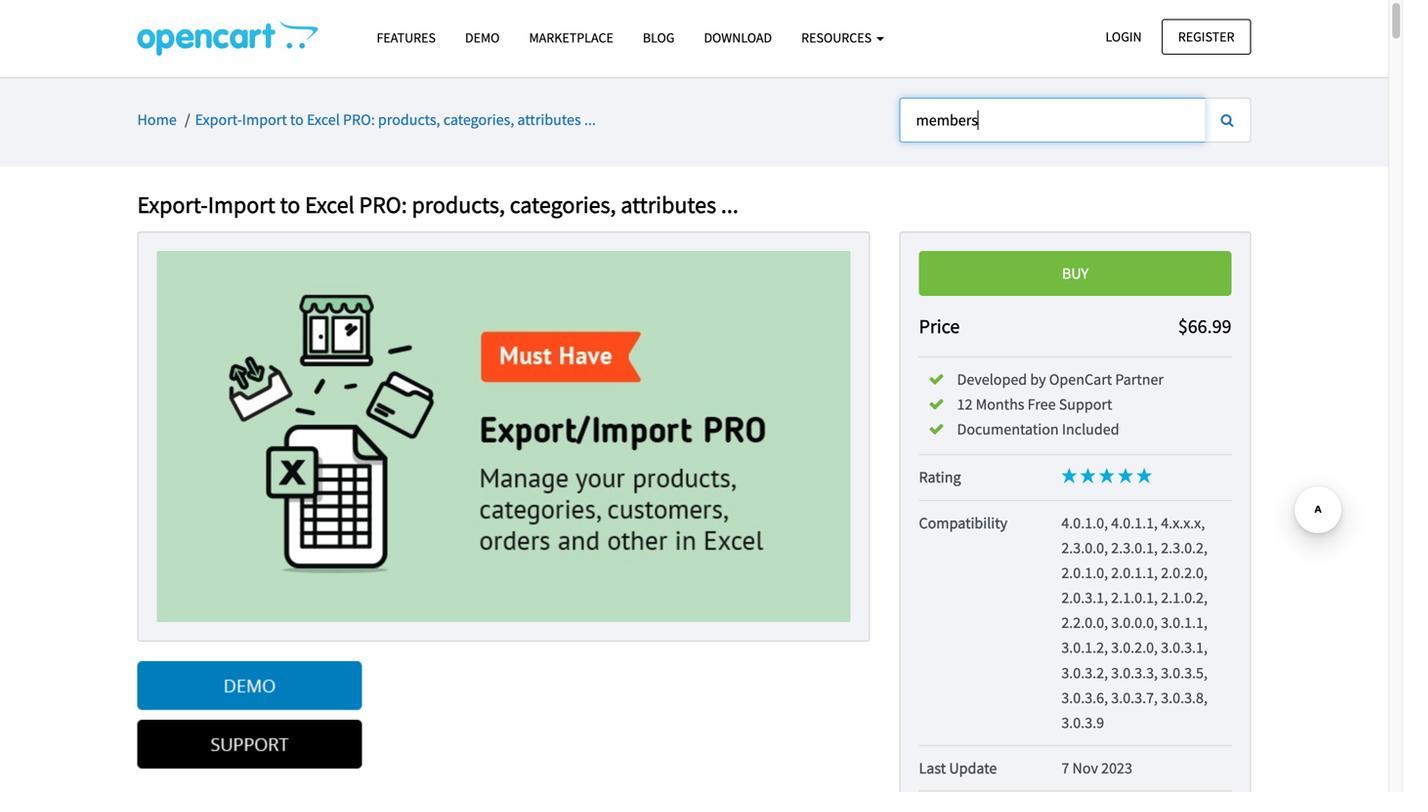 Task type: vqa. For each thing, say whether or not it's contained in the screenshot.
left attributes
yes



Task type: locate. For each thing, give the bounding box(es) containing it.
0 vertical spatial to
[[290, 110, 304, 129]]

...
[[584, 110, 596, 129], [721, 190, 739, 220]]

support
[[1059, 395, 1113, 414]]

pro: down the "features" link
[[343, 110, 375, 129]]

3.0.3.9
[[1062, 713, 1104, 733]]

7
[[1062, 759, 1069, 779]]

home
[[137, 110, 177, 129]]

compatibility
[[919, 513, 1008, 533]]

home link
[[137, 110, 177, 129]]

register link
[[1162, 19, 1251, 55]]

login link
[[1089, 19, 1159, 55]]

pro: down export-import to excel pro: products, categories, attributes ... link
[[359, 190, 407, 220]]

2.2.0.0,
[[1062, 613, 1108, 633]]

0 horizontal spatial attributes
[[517, 110, 581, 129]]

0 vertical spatial attributes
[[517, 110, 581, 129]]

0 vertical spatial ...
[[584, 110, 596, 129]]

1 vertical spatial import
[[208, 190, 275, 220]]

import
[[242, 110, 287, 129], [208, 190, 275, 220]]

4.0.1.0,
[[1062, 513, 1108, 533]]

1 horizontal spatial attributes
[[621, 190, 717, 220]]

to
[[290, 110, 304, 129], [280, 190, 300, 220]]

buy button
[[919, 251, 1232, 296]]

3.0.3.7,
[[1111, 688, 1158, 708]]

opencart - export-import to excel pro: products, categories, attributes ... image
[[137, 21, 318, 56]]

export- right home
[[195, 110, 242, 129]]

2023
[[1102, 759, 1133, 779]]

marketplace
[[529, 29, 614, 46]]

4.x.x.x,
[[1161, 513, 1205, 533]]

demo
[[465, 29, 500, 46]]

4 star light image from the left
[[1137, 468, 1152, 484]]

download
[[704, 29, 772, 46]]

demo link
[[451, 21, 515, 55]]

products,
[[378, 110, 440, 129], [412, 190, 505, 220]]

0 horizontal spatial ...
[[584, 110, 596, 129]]

download link
[[689, 21, 787, 55]]

blog link
[[628, 21, 689, 55]]

nov
[[1073, 759, 1098, 779]]

2.1.0.1,
[[1111, 588, 1158, 608]]

developed by opencart partner 12 months free support documentation included
[[957, 370, 1164, 439]]

3.0.1.2,
[[1062, 638, 1108, 658]]

categories,
[[443, 110, 514, 129], [510, 190, 616, 220]]

excel
[[307, 110, 340, 129], [305, 190, 355, 220]]

2 star light image from the left
[[1099, 468, 1115, 484]]

opencart
[[1049, 370, 1112, 389]]

export-import to excel pro: products, categories, attributes ...
[[195, 110, 596, 129], [137, 190, 739, 220]]

1 vertical spatial export-
[[137, 190, 208, 220]]

3.0.3.1,
[[1161, 638, 1208, 658]]

resources
[[802, 29, 875, 46]]

1 horizontal spatial ...
[[721, 190, 739, 220]]

export-
[[195, 110, 242, 129], [137, 190, 208, 220]]

2.3.0.2,
[[1161, 538, 1208, 558]]

pro:
[[343, 110, 375, 129], [359, 190, 407, 220]]

3.0.3.6,
[[1062, 688, 1108, 708]]

0 vertical spatial categories,
[[443, 110, 514, 129]]

export-import to excel pro: products, categories, attributes ... link
[[195, 110, 596, 129]]

export- down home
[[137, 190, 208, 220]]

star light image
[[1080, 468, 1096, 484], [1099, 468, 1115, 484], [1118, 468, 1134, 484], [1137, 468, 1152, 484]]

attributes
[[517, 110, 581, 129], [621, 190, 717, 220]]

3 star light image from the left
[[1118, 468, 1134, 484]]

2.1.0.2,
[[1161, 588, 1208, 608]]

update
[[949, 759, 997, 779]]

1 vertical spatial products,
[[412, 190, 505, 220]]

1 vertical spatial pro:
[[359, 190, 407, 220]]

export-import to excel pro: products, categories, attributes ... down the "features" link
[[195, 110, 596, 129]]

export-import to excel pro: products, categories, attributes ... down export-import to excel pro: products, categories, attributes ... link
[[137, 190, 739, 220]]

2.0.1.1,
[[1111, 563, 1158, 583]]

free
[[1028, 395, 1056, 414]]

0 vertical spatial pro:
[[343, 110, 375, 129]]



Task type: describe. For each thing, give the bounding box(es) containing it.
3.0.2.0,
[[1111, 638, 1158, 658]]

2.0.1.0,
[[1062, 563, 1108, 583]]

3.0.3.8,
[[1161, 688, 1208, 708]]

last update
[[919, 759, 997, 779]]

2.3.0.0,
[[1062, 538, 1108, 558]]

3.0.3.5,
[[1161, 663, 1208, 683]]

export-import to excel pro: products, categories, attributes ... image
[[157, 251, 851, 622]]

4.0.1.0, 4.0.1.1, 4.x.x.x, 2.3.0.0, 2.3.0.1, 2.3.0.2, 2.0.1.0, 2.0.1.1, 2.0.2.0, 2.0.3.1, 2.1.0.1, 2.1.0.2, 2.2.0.0, 3.0.0.0, 3.0.1.1, 3.0.1.2, 3.0.2.0, 3.0.3.1, 3.0.3.2, 3.0.3.3, 3.0.3.5, 3.0.3.6, 3.0.3.7, 3.0.3.8, 3.0.3.9
[[1062, 513, 1208, 733]]

partner
[[1115, 370, 1164, 389]]

2.0.2.0,
[[1161, 563, 1208, 583]]

0 vertical spatial products,
[[378, 110, 440, 129]]

0 vertical spatial export-
[[195, 110, 242, 129]]

buy
[[1062, 264, 1089, 283]]

1 vertical spatial attributes
[[621, 190, 717, 220]]

price
[[919, 314, 960, 339]]

search image
[[1221, 113, 1234, 127]]

3.0.1.1,
[[1161, 613, 1208, 633]]

3.0.3.3,
[[1111, 663, 1158, 683]]

developed
[[957, 370, 1027, 389]]

1 vertical spatial categories,
[[510, 190, 616, 220]]

resources link
[[787, 21, 899, 55]]

months
[[976, 395, 1025, 414]]

0 vertical spatial export-import to excel pro: products, categories, attributes ...
[[195, 110, 596, 129]]

1 star light image from the left
[[1080, 468, 1096, 484]]

marketplace link
[[515, 21, 628, 55]]

3.0.0.0,
[[1111, 613, 1158, 633]]

$66.99
[[1178, 314, 1232, 339]]

rating
[[919, 468, 961, 487]]

1 vertical spatial excel
[[305, 190, 355, 220]]

included
[[1062, 420, 1120, 439]]

star light image
[[1062, 468, 1077, 484]]

0 vertical spatial excel
[[307, 110, 340, 129]]

register
[[1178, 28, 1235, 45]]

Search for extensions and themes text field
[[900, 98, 1206, 143]]

features
[[377, 29, 436, 46]]

4.0.1.1,
[[1111, 513, 1158, 533]]

by
[[1030, 370, 1046, 389]]

blog
[[643, 29, 675, 46]]

7 nov 2023
[[1062, 759, 1133, 779]]

2.0.3.1,
[[1062, 588, 1108, 608]]

documentation
[[957, 420, 1059, 439]]

3.0.3.2,
[[1062, 663, 1108, 683]]

1 vertical spatial ...
[[721, 190, 739, 220]]

12
[[957, 395, 973, 414]]

1 vertical spatial to
[[280, 190, 300, 220]]

last
[[919, 759, 946, 779]]

features link
[[362, 21, 451, 55]]

login
[[1106, 28, 1142, 45]]

2.3.0.1,
[[1111, 538, 1158, 558]]

0 vertical spatial import
[[242, 110, 287, 129]]

1 vertical spatial export-import to excel pro: products, categories, attributes ...
[[137, 190, 739, 220]]



